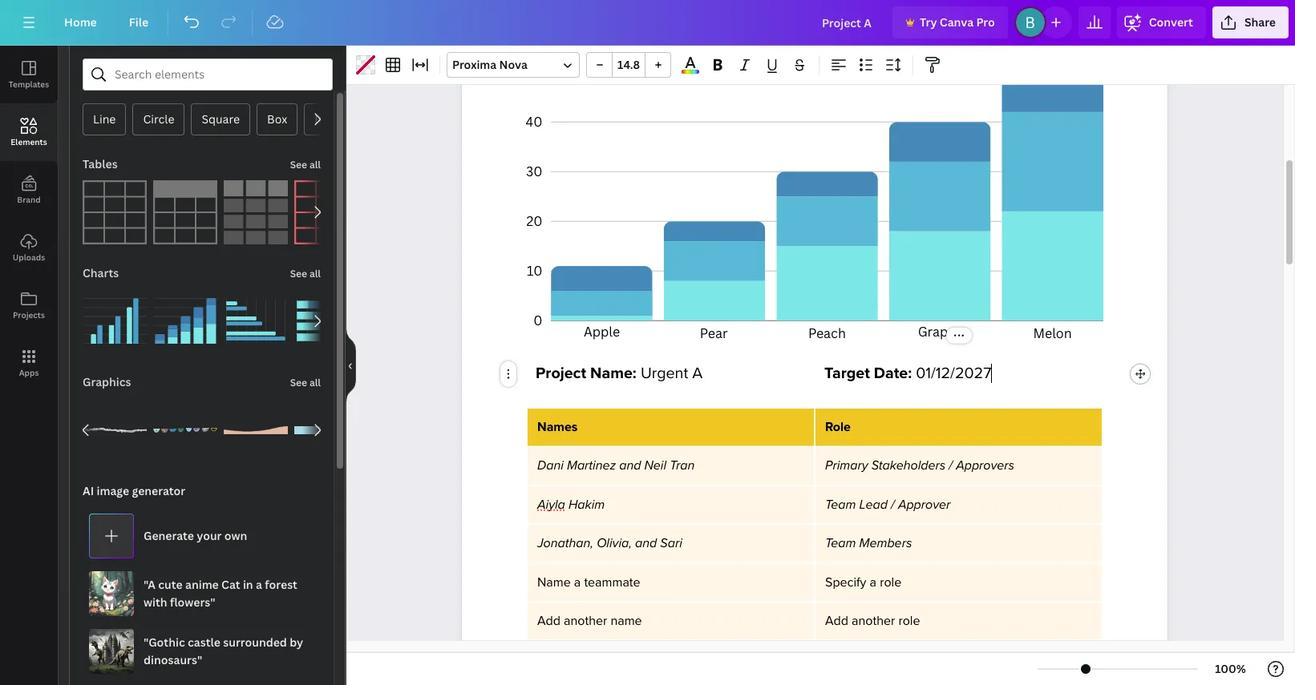 Task type: describe. For each thing, give the bounding box(es) containing it.
color range image
[[682, 70, 699, 74]]

torn paper banner with space for text image
[[83, 399, 147, 463]]

pro
[[977, 14, 995, 30]]

box
[[267, 112, 287, 127]]

ai
[[83, 484, 94, 499]]

home
[[64, 14, 97, 30]]

home link
[[51, 6, 110, 39]]

proxima nova
[[452, 57, 528, 72]]

templates
[[9, 79, 49, 90]]

"a
[[144, 578, 156, 593]]

3 add this table to the canvas image from the left
[[224, 181, 288, 245]]

proxima nova button
[[447, 52, 580, 78]]

2 add this table to the canvas image from the left
[[153, 181, 217, 245]]

Search elements search field
[[115, 59, 301, 90]]

rectangle button
[[304, 103, 379, 136]]

see all button for charts
[[289, 258, 322, 290]]

ai image generator
[[83, 484, 185, 499]]

your
[[197, 529, 222, 544]]

brand
[[17, 194, 41, 205]]

convert button
[[1117, 6, 1206, 39]]

file
[[129, 14, 149, 30]]

line button
[[83, 103, 126, 136]]

apps
[[19, 367, 39, 379]]

castle
[[188, 635, 221, 651]]

hide image
[[346, 327, 356, 404]]

apps button
[[0, 335, 58, 392]]

image
[[97, 484, 129, 499]]

templates button
[[0, 46, 58, 103]]

flowers"
[[170, 595, 215, 610]]

surrounded
[[223, 635, 287, 651]]

easter banner image
[[294, 399, 359, 463]]

"a cute anime cat in a forest with flowers"
[[144, 578, 298, 610]]

rectangle
[[315, 112, 368, 127]]

nova
[[499, 57, 528, 72]]

see for charts
[[290, 267, 307, 281]]

circle button
[[133, 103, 185, 136]]

canva
[[940, 14, 974, 30]]

share
[[1245, 14, 1276, 30]]

see all for tables
[[290, 158, 321, 172]]

abstract border image
[[224, 399, 288, 463]]

try
[[920, 14, 937, 30]]

a
[[256, 578, 262, 593]]

brand button
[[0, 161, 58, 219]]

charts
[[83, 266, 119, 281]]

"gothic
[[144, 635, 185, 651]]

100% button
[[1205, 657, 1257, 683]]

elements
[[11, 136, 47, 148]]

file button
[[116, 6, 161, 39]]

uploads button
[[0, 219, 58, 277]]



Task type: locate. For each thing, give the bounding box(es) containing it.
square button
[[191, 103, 250, 136]]

with
[[144, 595, 167, 610]]

all for graphics
[[310, 376, 321, 390]]

2 see from the top
[[290, 267, 307, 281]]

1 see all button from the top
[[289, 148, 322, 181]]

all
[[310, 158, 321, 172], [310, 267, 321, 281], [310, 376, 321, 390]]

1 all from the top
[[310, 158, 321, 172]]

generate your own
[[144, 529, 247, 544]]

in
[[243, 578, 253, 593]]

line
[[93, 112, 116, 127]]

square
[[202, 112, 240, 127]]

3 all from the top
[[310, 376, 321, 390]]

cat
[[222, 578, 240, 593]]

2 vertical spatial all
[[310, 376, 321, 390]]

100%
[[1216, 662, 1247, 677]]

no color image
[[356, 55, 375, 75]]

convert
[[1149, 14, 1194, 30]]

forest
[[265, 578, 298, 593]]

see all button for graphics
[[289, 367, 322, 399]]

0 vertical spatial see
[[290, 158, 307, 172]]

4 add this table to the canvas image from the left
[[294, 181, 359, 245]]

3 see all from the top
[[290, 376, 321, 390]]

proxima
[[452, 57, 497, 72]]

"gothic castle surrounded by dinosaurs"
[[144, 635, 303, 668]]

dinosaurs"
[[144, 653, 202, 668]]

1 see all from the top
[[290, 158, 321, 172]]

see for tables
[[290, 158, 307, 172]]

projects
[[13, 310, 45, 321]]

1 vertical spatial see all button
[[289, 258, 322, 290]]

all for tables
[[310, 158, 321, 172]]

own
[[224, 529, 247, 544]]

main menu bar
[[0, 0, 1296, 46]]

try canva pro
[[920, 14, 995, 30]]

2 vertical spatial see
[[290, 376, 307, 390]]

box button
[[257, 103, 298, 136]]

3 see all button from the top
[[289, 367, 322, 399]]

all for charts
[[310, 267, 321, 281]]

uploads
[[13, 252, 45, 263]]

add this table to the canvas image
[[83, 181, 147, 245], [153, 181, 217, 245], [224, 181, 288, 245], [294, 181, 359, 245]]

elements button
[[0, 103, 58, 161]]

3 see from the top
[[290, 376, 307, 390]]

generator
[[132, 484, 185, 499]]

generate
[[144, 529, 194, 544]]

see all for graphics
[[290, 376, 321, 390]]

– – number field
[[618, 57, 640, 72]]

2 all from the top
[[310, 267, 321, 281]]

see
[[290, 158, 307, 172], [290, 267, 307, 281], [290, 376, 307, 390]]

graphics
[[83, 375, 131, 390]]

see all button for tables
[[289, 148, 322, 181]]

1 add this table to the canvas image from the left
[[83, 181, 147, 245]]

try canva pro button
[[893, 6, 1008, 39]]

1 vertical spatial see all
[[290, 267, 321, 281]]

2 vertical spatial see all button
[[289, 367, 322, 399]]

by
[[290, 635, 303, 651]]

side panel tab list
[[0, 46, 58, 392]]

share button
[[1213, 6, 1289, 39]]

1 vertical spatial all
[[310, 267, 321, 281]]

abstract hand made pattern element image
[[153, 399, 217, 463]]

projects button
[[0, 277, 58, 335]]

tables button
[[81, 148, 119, 181]]

Design title text field
[[809, 6, 886, 39]]

circle
[[143, 112, 174, 127]]

graphics button
[[81, 367, 133, 399]]

1 see from the top
[[290, 158, 307, 172]]

anime
[[185, 578, 219, 593]]

2 vertical spatial see all
[[290, 376, 321, 390]]

see all for charts
[[290, 267, 321, 281]]

charts button
[[81, 258, 121, 290]]

2 see all button from the top
[[289, 258, 322, 290]]

see all button
[[289, 148, 322, 181], [289, 258, 322, 290], [289, 367, 322, 399]]

cute
[[158, 578, 183, 593]]

tables
[[83, 156, 118, 172]]

see for graphics
[[290, 376, 307, 390]]

0 vertical spatial see all
[[290, 158, 321, 172]]

0 vertical spatial see all button
[[289, 148, 322, 181]]

1 vertical spatial see
[[290, 267, 307, 281]]

0 vertical spatial all
[[310, 158, 321, 172]]

group
[[586, 52, 671, 78], [83, 280, 147, 354], [153, 280, 217, 354], [224, 280, 288, 354], [294, 290, 359, 354], [83, 389, 147, 463], [153, 399, 217, 463], [224, 399, 288, 463], [294, 399, 359, 463]]

2 see all from the top
[[290, 267, 321, 281]]

see all
[[290, 158, 321, 172], [290, 267, 321, 281], [290, 376, 321, 390]]



Task type: vqa. For each thing, say whether or not it's contained in the screenshot.
1st Youtube from the right
no



